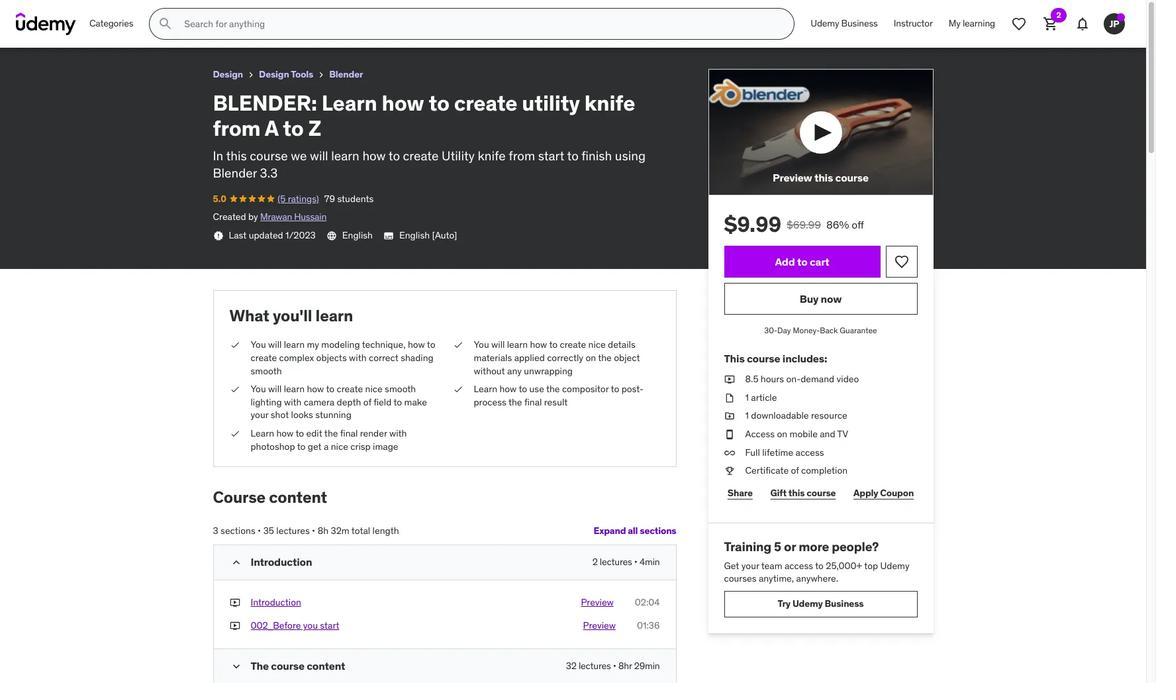 Task type: describe. For each thing, give the bounding box(es) containing it.
finish
[[582, 147, 612, 163]]

to up 'utility'
[[429, 89, 450, 116]]

learn for you will learn my modeling technique, how to create complex objects with correct shading smooth
[[284, 339, 305, 351]]

the inside the 'learn how to edit the final render with photoshop to get a nice crisp image'
[[325, 427, 338, 439]]

0 vertical spatial business
[[842, 17, 879, 29]]

xsmall image right tools
[[316, 70, 327, 80]]

1 horizontal spatial knife
[[478, 147, 506, 163]]

lighting
[[251, 396, 282, 408]]

small image for the course content
[[230, 660, 243, 673]]

1 vertical spatial content
[[307, 659, 345, 673]]

design for design
[[213, 68, 243, 80]]

0 horizontal spatial 79
[[86, 23, 97, 35]]

try udemy business link
[[725, 591, 918, 617]]

certificate
[[746, 465, 789, 477]]

35
[[264, 525, 274, 537]]

xsmall image for 1 article
[[725, 392, 735, 404]]

[auto]
[[432, 229, 458, 241]]

to up design tools
[[263, 6, 273, 19]]

looks
[[291, 409, 313, 421]]

to inside you will learn my modeling technique, how to create complex objects with correct shading smooth
[[427, 339, 436, 351]]

this
[[725, 352, 745, 365]]

you for you will learn how to create nice smooth lighting with camera depth of field to make your shot looks stunning
[[251, 383, 266, 395]]

business inside 'link'
[[825, 598, 864, 610]]

udemy image
[[16, 13, 76, 35]]

the course content
[[251, 659, 345, 673]]

nice inside the 'learn how to edit the final render with photoshop to get a nice crisp image'
[[331, 440, 348, 452]]

correctly
[[547, 352, 584, 364]]

2 link
[[1036, 8, 1068, 40]]

hussain
[[294, 211, 327, 223]]

0 vertical spatial access
[[796, 446, 825, 458]]

a for blender: learn how to create utility knife from a to z in this course we will learn how to create utility knife from start to finish using blender 3.3
[[265, 115, 279, 142]]

to left edit
[[296, 427, 304, 439]]

unwrapping
[[524, 365, 573, 377]]

01:36
[[637, 620, 660, 632]]

training
[[725, 539, 772, 555]]

32
[[566, 660, 577, 672]]

course right the
[[271, 659, 305, 673]]

1/2023
[[286, 229, 316, 241]]

complex
[[279, 352, 314, 364]]

the right the process
[[509, 396, 523, 408]]

your inside you will learn how to create nice smooth lighting with camera depth of field to make your shot looks stunning
[[251, 409, 269, 421]]

from for blender: learn how to create utility knife from a to z
[[227, 6, 251, 19]]

to inside training 5 or more people? get your team access to 25,000+ top udemy courses anytime, anywhere.
[[816, 560, 824, 572]]

with inside you will learn how to create nice smooth lighting with camera depth of field to make your shot looks stunning
[[284, 396, 302, 408]]

tools
[[291, 68, 314, 80]]

udemy business
[[811, 17, 879, 29]]

2 vertical spatial from
[[509, 147, 535, 163]]

result
[[545, 396, 568, 408]]

0 horizontal spatial ratings)
[[50, 23, 81, 35]]

anytime,
[[759, 573, 795, 585]]

0 horizontal spatial wishlist image
[[894, 254, 910, 270]]

length
[[373, 525, 399, 537]]

anywhere.
[[797, 573, 839, 585]]

$69.99
[[787, 218, 822, 231]]

1 for 1 downloadable resource
[[746, 410, 749, 422]]

blender link
[[329, 66, 363, 83]]

objects
[[316, 352, 347, 364]]

jp link
[[1099, 8, 1131, 40]]

this inside blender: learn how to create utility knife from a to z in this course we will learn how to create utility knife from start to finish using blender 3.3
[[226, 147, 247, 163]]

blender: for blender: learn how to create utility knife from a to z
[[11, 6, 63, 19]]

2 lectures • 4min
[[593, 556, 660, 568]]

0 vertical spatial (5 ratings)
[[40, 23, 81, 35]]

to up we in the top of the page
[[283, 115, 304, 142]]

resource
[[812, 410, 848, 422]]

access inside training 5 or more people? get your team access to 25,000+ top udemy courses anytime, anywhere.
[[785, 560, 814, 572]]

gift
[[771, 487, 787, 499]]

udemy inside 'link'
[[793, 598, 823, 610]]

nice for the
[[589, 339, 606, 351]]

8hr
[[619, 660, 633, 672]]

this course includes:
[[725, 352, 828, 365]]

will for you will learn my modeling technique, how to create complex objects with correct shading smooth
[[268, 339, 282, 351]]

categories
[[89, 17, 133, 29]]

mrawan
[[260, 211, 292, 223]]

course inside button
[[836, 171, 869, 184]]

expand all sections button
[[594, 518, 677, 545]]

guarantee
[[840, 326, 878, 335]]

xsmall image for you will learn my modeling technique, how to create complex objects with correct shading smooth
[[230, 339, 240, 352]]

1 introduction from the top
[[251, 555, 312, 568]]

• left the 8h 32m
[[312, 525, 316, 537]]

will for you will learn how to create nice details materials applied correctly on the object without any unwrapping
[[492, 339, 505, 351]]

image
[[373, 440, 399, 452]]

30-
[[765, 326, 778, 335]]

learn for you will learn how to create nice details materials applied correctly on the object without any unwrapping
[[507, 339, 528, 351]]

how inside you will learn how to create nice details materials applied correctly on the object without any unwrapping
[[530, 339, 548, 351]]

utility
[[442, 147, 475, 163]]

002_before you start
[[251, 620, 340, 632]]

use
[[530, 383, 545, 395]]

created by mrawan hussain
[[213, 211, 327, 223]]

cart
[[810, 255, 830, 268]]

• for 3 sections • 35 lectures • 8h 32m total length
[[258, 525, 261, 537]]

0 vertical spatial lectures
[[277, 525, 310, 537]]

0 vertical spatial wishlist image
[[1012, 16, 1028, 32]]

details
[[608, 339, 636, 351]]

learn for what you'll learn
[[316, 305, 353, 326]]

2 for 2 lectures • 4min
[[593, 556, 598, 568]]

make
[[405, 396, 427, 408]]

to inside you will learn how to create nice details materials applied correctly on the object without any unwrapping
[[550, 339, 558, 351]]

share button
[[725, 480, 757, 507]]

you'll
[[273, 305, 312, 326]]

expand all sections
[[594, 525, 677, 537]]

create inside you will learn how to create nice details materials applied correctly on the object without any unwrapping
[[560, 339, 587, 351]]

categories button
[[82, 8, 141, 40]]

2 for 2
[[1057, 10, 1062, 20]]

• for 2 lectures • 4min
[[635, 556, 638, 568]]

in
[[213, 147, 223, 163]]

4min
[[640, 556, 660, 568]]

modeling
[[322, 339, 360, 351]]

xsmall image for 1 downloadable resource
[[725, 410, 735, 423]]

0 vertical spatial students
[[99, 23, 136, 35]]

final inside the learn how to use the compositor to post- process the final result
[[525, 396, 542, 408]]

3
[[213, 525, 218, 537]]

field
[[374, 396, 392, 408]]

utility for blender: learn how to create utility knife from a to z in this course we will learn how to create utility knife from start to finish using blender 3.3
[[522, 89, 580, 116]]

xsmall image for full lifetime access
[[725, 446, 735, 459]]

0 horizontal spatial 79 students
[[86, 23, 136, 35]]

z for blender: learn how to create utility knife from a to z in this course we will learn how to create utility knife from start to finish using blender 3.3
[[309, 115, 321, 142]]

8.5 hours on-demand video
[[746, 373, 860, 385]]

applied
[[515, 352, 545, 364]]

updated
[[249, 229, 283, 241]]

share
[[728, 487, 753, 499]]

now
[[821, 292, 842, 305]]

z for blender: learn how to create utility knife from a to z
[[275, 6, 282, 19]]

blender: learn how to create utility knife from a to z in this course we will learn how to create utility knife from start to finish using blender 3.3
[[213, 89, 646, 181]]

downloadable
[[752, 410, 809, 422]]

to left post-
[[611, 383, 620, 395]]

xsmall image for certificate of completion
[[725, 465, 735, 478]]

30-day money-back guarantee
[[765, 326, 878, 335]]

from for blender: learn how to create utility knife from a to z in this course we will learn how to create utility knife from start to finish using blender 3.3
[[213, 115, 261, 142]]

correct
[[369, 352, 399, 364]]

apply
[[854, 487, 879, 499]]

completion
[[802, 465, 848, 477]]

smooth inside you will learn how to create nice smooth lighting with camera depth of field to make your shot looks stunning
[[385, 383, 416, 395]]

learn how to use the compositor to post- process the final result
[[474, 383, 644, 408]]

to up camera
[[326, 383, 335, 395]]

to left 'utility'
[[389, 147, 400, 163]]

utility for blender: learn how to create utility knife from a to z
[[167, 6, 197, 19]]

full
[[746, 446, 761, 458]]

how inside you will learn how to create nice smooth lighting with camera depth of field to make your shot looks stunning
[[307, 383, 324, 395]]

edit
[[306, 427, 323, 439]]

create inside you will learn how to create nice smooth lighting with camera depth of field to make your shot looks stunning
[[337, 383, 363, 395]]

with inside the 'learn how to edit the final render with photoshop to get a nice crisp image'
[[390, 427, 407, 439]]

1 vertical spatial (5
[[278, 193, 286, 205]]

total
[[352, 525, 371, 537]]

shopping cart with 2 items image
[[1044, 16, 1060, 32]]

last
[[229, 229, 247, 241]]

learning
[[963, 17, 996, 29]]

preview for 02:04
[[581, 596, 614, 608]]

you for you will learn how to create nice details materials applied correctly on the object without any unwrapping
[[474, 339, 489, 351]]



Task type: locate. For each thing, give the bounding box(es) containing it.
instructor link
[[886, 8, 941, 40]]

more
[[799, 539, 830, 555]]

wishlist image
[[1012, 16, 1028, 32], [894, 254, 910, 270]]

0 horizontal spatial nice
[[331, 440, 348, 452]]

xsmall image left materials
[[453, 339, 464, 352]]

will up complex
[[268, 339, 282, 351]]

nice right a
[[331, 440, 348, 452]]

1 vertical spatial students
[[338, 193, 374, 205]]

start inside blender: learn how to create utility knife from a to z in this course we will learn how to create utility knife from start to finish using blender 3.3
[[539, 147, 565, 163]]

1 vertical spatial knife
[[585, 89, 636, 116]]

1 for 1 article
[[746, 392, 749, 403]]

preview this course
[[773, 171, 869, 184]]

blender: for blender: learn how to create utility knife from a to z in this course we will learn how to create utility knife from start to finish using blender 3.3
[[213, 89, 317, 116]]

xsmall image left last
[[213, 231, 224, 241]]

learn up looks
[[284, 383, 305, 395]]

create
[[133, 6, 165, 19], [454, 89, 518, 116], [403, 147, 439, 163], [560, 339, 587, 351], [251, 352, 277, 364], [337, 383, 363, 395]]

xsmall image left full on the right of page
[[725, 446, 735, 459]]

knife for blender: learn how to create utility knife from a to z
[[199, 6, 225, 19]]

1 vertical spatial utility
[[522, 89, 580, 116]]

blender inside blender: learn how to create utility knife from a to z in this course we will learn how to create utility knife from start to finish using blender 3.3
[[213, 165, 257, 181]]

1 vertical spatial access
[[785, 560, 814, 572]]

z down tools
[[309, 115, 321, 142]]

camera
[[304, 396, 335, 408]]

team
[[762, 560, 783, 572]]

instructor
[[894, 17, 934, 29]]

1 vertical spatial nice
[[366, 383, 383, 395]]

buy now
[[800, 292, 842, 305]]

of inside you will learn how to create nice smooth lighting with camera depth of field to make your shot looks stunning
[[364, 396, 372, 408]]

from up design link
[[227, 6, 251, 19]]

0 vertical spatial on
[[586, 352, 596, 364]]

1 horizontal spatial 5.0
[[213, 193, 226, 205]]

crisp
[[351, 440, 371, 452]]

0 horizontal spatial final
[[340, 427, 358, 439]]

from right 'utility'
[[509, 147, 535, 163]]

1 horizontal spatial your
[[742, 560, 760, 572]]

on inside you will learn how to create nice details materials applied correctly on the object without any unwrapping
[[586, 352, 596, 364]]

2 vertical spatial this
[[789, 487, 805, 499]]

blender: inside blender: learn how to create utility knife from a to z in this course we will learn how to create utility knife from start to finish using blender 3.3
[[213, 89, 317, 116]]

2 vertical spatial lectures
[[579, 660, 611, 672]]

xsmall image for access on mobile and tv
[[725, 428, 735, 441]]

0 horizontal spatial start
[[320, 620, 340, 632]]

0 horizontal spatial smooth
[[251, 365, 282, 377]]

1 horizontal spatial z
[[309, 115, 321, 142]]

full lifetime access
[[746, 446, 825, 458]]

0 horizontal spatial on
[[586, 352, 596, 364]]

my
[[307, 339, 319, 351]]

1 horizontal spatial english
[[400, 229, 430, 241]]

0 horizontal spatial knife
[[199, 6, 225, 19]]

0 horizontal spatial of
[[364, 396, 372, 408]]

course inside "link"
[[807, 487, 837, 499]]

materials
[[474, 352, 512, 364]]

1 vertical spatial 79 students
[[325, 193, 374, 205]]

1 horizontal spatial sections
[[640, 525, 677, 537]]

or
[[785, 539, 797, 555]]

will for you will learn how to create nice smooth lighting with camera depth of field to make your shot looks stunning
[[268, 383, 282, 395]]

knife up 'finish'
[[585, 89, 636, 116]]

of down full lifetime access
[[792, 465, 800, 477]]

lectures down expand
[[600, 556, 633, 568]]

0 vertical spatial z
[[275, 6, 282, 19]]

0 vertical spatial introduction
[[251, 555, 312, 568]]

xsmall image for you will learn how to create nice details materials applied correctly on the object without any unwrapping
[[453, 339, 464, 352]]

on down the 'downloadable' at the right bottom of the page
[[778, 428, 788, 440]]

video
[[837, 373, 860, 385]]

0 vertical spatial ratings)
[[50, 23, 81, 35]]

$9.99 $69.99 86% off
[[725, 211, 865, 238]]

notifications image
[[1075, 16, 1091, 32]]

business
[[842, 17, 879, 29], [825, 598, 864, 610]]

0 horizontal spatial design
[[213, 68, 243, 80]]

z inside blender: learn how to create utility knife from a to z in this course we will learn how to create utility knife from start to finish using blender 3.3
[[309, 115, 321, 142]]

0 vertical spatial with
[[349, 352, 367, 364]]

0 vertical spatial 1
[[746, 392, 749, 403]]

1 horizontal spatial blender:
[[213, 89, 317, 116]]

this for preview this course
[[815, 171, 834, 184]]

with up image
[[390, 427, 407, 439]]

preview inside button
[[773, 171, 813, 184]]

0 vertical spatial start
[[539, 147, 565, 163]]

you inside you will learn my modeling technique, how to create complex objects with correct shading smooth
[[251, 339, 266, 351]]

this inside "link"
[[789, 487, 805, 499]]

preview down 2 lectures • 4min
[[581, 596, 614, 608]]

0 vertical spatial nice
[[589, 339, 606, 351]]

udemy business link
[[803, 8, 886, 40]]

1 english from the left
[[342, 229, 373, 241]]

small image left the
[[230, 660, 243, 673]]

to up correctly
[[550, 339, 558, 351]]

preview this course button
[[709, 69, 934, 196]]

preview up 32 lectures • 8hr 29min
[[584, 620, 616, 632]]

•
[[258, 525, 261, 537], [312, 525, 316, 537], [635, 556, 638, 568], [614, 660, 617, 672]]

25,000+
[[827, 560, 863, 572]]

of left field
[[364, 396, 372, 408]]

8h 32m
[[318, 525, 350, 537]]

you will learn how to create nice smooth lighting with camera depth of field to make your shot looks stunning
[[251, 383, 427, 421]]

1 vertical spatial blender
[[213, 165, 257, 181]]

knife right submit search image
[[199, 6, 225, 19]]

design inside design tools link
[[259, 68, 289, 80]]

you inside you will learn how to create nice smooth lighting with camera depth of field to make your shot looks stunning
[[251, 383, 266, 395]]

smooth
[[251, 365, 282, 377], [385, 383, 416, 395]]

1 vertical spatial preview
[[581, 596, 614, 608]]

learn right we in the top of the page
[[332, 147, 360, 163]]

2 horizontal spatial this
[[815, 171, 834, 184]]

access down mobile
[[796, 446, 825, 458]]

1 left article
[[746, 392, 749, 403]]

sections right all at the bottom right of page
[[640, 525, 677, 537]]

you
[[251, 339, 266, 351], [474, 339, 489, 351], [251, 383, 266, 395]]

to left get
[[297, 440, 306, 452]]

course language image
[[327, 231, 337, 241]]

1 horizontal spatial blender
[[329, 68, 363, 80]]

closed captions image
[[384, 230, 394, 241]]

nice left the details
[[589, 339, 606, 351]]

xsmall image
[[246, 70, 257, 80], [230, 339, 240, 352], [725, 373, 735, 386], [230, 383, 240, 396], [725, 410, 735, 423], [230, 427, 240, 440], [725, 465, 735, 478]]

1 horizontal spatial a
[[265, 115, 279, 142]]

0 horizontal spatial your
[[251, 409, 269, 421]]

the
[[251, 659, 269, 673]]

will inside you will learn my modeling technique, how to create complex objects with correct shading smooth
[[268, 339, 282, 351]]

1 horizontal spatial of
[[792, 465, 800, 477]]

small image for introduction
[[230, 556, 243, 569]]

this inside button
[[815, 171, 834, 184]]

the up a
[[325, 427, 338, 439]]

5.0
[[11, 23, 24, 35], [213, 193, 226, 205]]

1 vertical spatial 79
[[325, 193, 335, 205]]

2 english from the left
[[400, 229, 430, 241]]

my learning
[[949, 17, 996, 29]]

content up 3 sections • 35 lectures • 8h 32m total length
[[269, 487, 327, 508]]

start left 'finish'
[[539, 147, 565, 163]]

courses
[[725, 573, 757, 585]]

(5 ratings)
[[40, 23, 81, 35], [278, 193, 319, 205]]

of
[[364, 396, 372, 408], [792, 465, 800, 477]]

1 sections from the left
[[221, 525, 256, 537]]

demand
[[801, 373, 835, 385]]

course down completion in the right bottom of the page
[[807, 487, 837, 499]]

people?
[[832, 539, 879, 555]]

process
[[474, 396, 507, 408]]

1 vertical spatial 1
[[746, 410, 749, 422]]

certificate of completion
[[746, 465, 848, 477]]

business left instructor
[[842, 17, 879, 29]]

utility inside blender: learn how to create utility knife from a to z in this course we will learn how to create utility knife from start to finish using blender 3.3
[[522, 89, 580, 116]]

you down what at the left
[[251, 339, 266, 351]]

1 horizontal spatial wishlist image
[[1012, 16, 1028, 32]]

xsmall image left 002_before
[[230, 620, 240, 633]]

access
[[796, 446, 825, 458], [785, 560, 814, 572]]

79 students down the blender: learn how to create utility knife from a to z
[[86, 23, 136, 35]]

1 horizontal spatial utility
[[522, 89, 580, 116]]

nice up field
[[366, 383, 383, 395]]

• for 32 lectures • 8hr 29min
[[614, 660, 617, 672]]

learn up complex
[[284, 339, 305, 351]]

will inside blender: learn how to create utility knife from a to z in this course we will learn how to create utility knife from start to finish using blender 3.3
[[310, 147, 328, 163]]

• left the 4min
[[635, 556, 638, 568]]

nice for of
[[366, 383, 383, 395]]

how inside you will learn my modeling technique, how to create complex objects with correct shading smooth
[[408, 339, 425, 351]]

english
[[342, 229, 373, 241], [400, 229, 430, 241]]

0 vertical spatial preview
[[773, 171, 813, 184]]

photoshop
[[251, 440, 295, 452]]

course up hours
[[747, 352, 781, 365]]

expand
[[594, 525, 626, 537]]

0 vertical spatial your
[[251, 409, 269, 421]]

your down lighting
[[251, 409, 269, 421]]

create inside you will learn my modeling technique, how to create complex objects with correct shading smooth
[[251, 352, 277, 364]]

1 vertical spatial lectures
[[600, 556, 633, 568]]

blender right tools
[[329, 68, 363, 80]]

0 horizontal spatial english
[[342, 229, 373, 241]]

shading
[[401, 352, 434, 364]]

0 horizontal spatial sections
[[221, 525, 256, 537]]

training 5 or more people? get your team access to 25,000+ top udemy courses anytime, anywhere.
[[725, 539, 910, 585]]

blender
[[329, 68, 363, 80], [213, 165, 257, 181]]

to right field
[[394, 396, 402, 408]]

what
[[230, 305, 270, 326]]

learn inside the 'learn how to edit the final render with photoshop to get a nice crisp image'
[[251, 427, 274, 439]]

1 horizontal spatial nice
[[366, 383, 383, 395]]

0 vertical spatial 2
[[1057, 10, 1062, 20]]

0 horizontal spatial this
[[226, 147, 247, 163]]

1 small image from the top
[[230, 556, 243, 569]]

money-
[[794, 326, 821, 335]]

1 vertical spatial blender:
[[213, 89, 317, 116]]

and
[[821, 428, 836, 440]]

0 vertical spatial small image
[[230, 556, 243, 569]]

with inside you will learn my modeling technique, how to create complex objects with correct shading smooth
[[349, 352, 367, 364]]

• left '8hr'
[[614, 660, 617, 672]]

2 vertical spatial preview
[[584, 620, 616, 632]]

79 up hussain
[[325, 193, 335, 205]]

access
[[746, 428, 775, 440]]

xsmall image for learn how to use the compositor to post- process the final result
[[453, 383, 464, 396]]

your inside training 5 or more people? get your team access to 25,000+ top udemy courses anytime, anywhere.
[[742, 560, 760, 572]]

how inside the learn how to use the compositor to post- process the final result
[[500, 383, 517, 395]]

learn inside blender: learn how to create utility knife from a to z in this course we will learn how to create utility knife from start to finish using blender 3.3
[[322, 89, 377, 116]]

1 horizontal spatial (5 ratings)
[[278, 193, 319, 205]]

5
[[775, 539, 782, 555]]

• left the 35
[[258, 525, 261, 537]]

this
[[226, 147, 247, 163], [815, 171, 834, 184], [789, 487, 805, 499]]

1 vertical spatial this
[[815, 171, 834, 184]]

xsmall image for 8.5 hours on-demand video
[[725, 373, 735, 386]]

ratings) left categories dropdown button
[[50, 23, 81, 35]]

z up design tools
[[275, 6, 282, 19]]

course
[[250, 147, 288, 163], [836, 171, 869, 184], [747, 352, 781, 365], [807, 487, 837, 499], [271, 659, 305, 673]]

all
[[628, 525, 638, 537]]

2 sections from the left
[[640, 525, 677, 537]]

learn up applied
[[507, 339, 528, 351]]

1 up access
[[746, 410, 749, 422]]

learn inside you will learn my modeling technique, how to create complex objects with correct shading smooth
[[284, 339, 305, 351]]

0 vertical spatial udemy
[[811, 17, 840, 29]]

0 vertical spatial 5.0
[[11, 23, 24, 35]]

english for english
[[342, 229, 373, 241]]

you inside you will learn how to create nice details materials applied correctly on the object without any unwrapping
[[474, 339, 489, 351]]

1 horizontal spatial students
[[338, 193, 374, 205]]

xsmall image for learn how to edit the final render with photoshop to get a nice crisp image
[[230, 427, 240, 440]]

0 vertical spatial content
[[269, 487, 327, 508]]

xsmall image left the process
[[453, 383, 464, 396]]

will inside you will learn how to create nice smooth lighting with camera depth of field to make your shot looks stunning
[[268, 383, 282, 395]]

back
[[821, 326, 839, 335]]

with down 'modeling'
[[349, 352, 367, 364]]

to up anywhere.
[[816, 560, 824, 572]]

course
[[213, 487, 266, 508]]

design for design tools
[[259, 68, 289, 80]]

render
[[360, 427, 387, 439]]

1 horizontal spatial design
[[259, 68, 289, 80]]

1 horizontal spatial on
[[778, 428, 788, 440]]

my learning link
[[941, 8, 1004, 40]]

0 vertical spatial knife
[[199, 6, 225, 19]]

1 vertical spatial from
[[213, 115, 261, 142]]

79 right udemy image
[[86, 23, 97, 35]]

1 vertical spatial small image
[[230, 660, 243, 673]]

the inside you will learn how to create nice details materials applied correctly on the object without any unwrapping
[[599, 352, 612, 364]]

sections inside dropdown button
[[640, 525, 677, 537]]

english [auto]
[[400, 229, 458, 241]]

1 horizontal spatial ratings)
[[288, 193, 319, 205]]

0 vertical spatial blender
[[329, 68, 363, 80]]

1 1 from the top
[[746, 392, 749, 403]]

mobile
[[790, 428, 818, 440]]

access down the or
[[785, 560, 814, 572]]

1 horizontal spatial 79
[[325, 193, 335, 205]]

to inside button
[[798, 255, 808, 268]]

you up materials
[[474, 339, 489, 351]]

0 vertical spatial 79 students
[[86, 23, 136, 35]]

1 article
[[746, 392, 778, 403]]

learn
[[332, 147, 360, 163], [316, 305, 353, 326], [284, 339, 305, 351], [507, 339, 528, 351], [284, 383, 305, 395]]

utility
[[167, 6, 197, 19], [522, 89, 580, 116]]

course up 3.3
[[250, 147, 288, 163]]

english for english [auto]
[[400, 229, 430, 241]]

2 1 from the top
[[746, 410, 749, 422]]

learn inside you will learn how to create nice details materials applied correctly on the object without any unwrapping
[[507, 339, 528, 351]]

what you'll learn
[[230, 305, 353, 326]]

this up 86%
[[815, 171, 834, 184]]

xsmall image for you will learn how to create nice smooth lighting with camera depth of field to make your shot looks stunning
[[230, 383, 240, 396]]

introduction down the 35
[[251, 555, 312, 568]]

access on mobile and tv
[[746, 428, 849, 440]]

created
[[213, 211, 246, 223]]

sections
[[221, 525, 256, 537], [640, 525, 677, 537]]

preview for 01:36
[[584, 620, 616, 632]]

to up shading
[[427, 339, 436, 351]]

on-
[[787, 373, 801, 385]]

0 horizontal spatial with
[[284, 396, 302, 408]]

2 introduction from the top
[[251, 596, 301, 608]]

2 small image from the top
[[230, 660, 243, 673]]

smooth inside you will learn my modeling technique, how to create complex objects with correct shading smooth
[[251, 365, 282, 377]]

lectures right the 35
[[277, 525, 310, 537]]

a
[[324, 440, 329, 452]]

2 down expand
[[593, 556, 598, 568]]

will inside you will learn how to create nice details materials applied correctly on the object without any unwrapping
[[492, 339, 505, 351]]

introduction up 002_before
[[251, 596, 301, 608]]

day
[[778, 326, 792, 335]]

0 horizontal spatial a
[[253, 6, 260, 19]]

1 downloadable resource
[[746, 410, 848, 422]]

lectures right 32
[[579, 660, 611, 672]]

the down the details
[[599, 352, 612, 364]]

0 horizontal spatial 2
[[593, 556, 598, 568]]

nice
[[589, 339, 606, 351], [366, 383, 383, 395], [331, 440, 348, 452]]

with up looks
[[284, 396, 302, 408]]

2 horizontal spatial nice
[[589, 339, 606, 351]]

1 vertical spatial with
[[284, 396, 302, 408]]

1 horizontal spatial 2
[[1057, 10, 1062, 20]]

introduction
[[251, 555, 312, 568], [251, 596, 301, 608]]

this for gift this course
[[789, 487, 805, 499]]

1 vertical spatial your
[[742, 560, 760, 572]]

this right in
[[226, 147, 247, 163]]

knife right 'utility'
[[478, 147, 506, 163]]

2 vertical spatial knife
[[478, 147, 506, 163]]

nice inside you will learn how to create nice details materials applied correctly on the object without any unwrapping
[[589, 339, 606, 351]]

learn for you will learn how to create nice smooth lighting with camera depth of field to make your shot looks stunning
[[284, 383, 305, 395]]

you will learn how to create nice details materials applied correctly on the object without any unwrapping
[[474, 339, 640, 377]]

business down anywhere.
[[825, 598, 864, 610]]

1 design from the left
[[213, 68, 243, 80]]

final up crisp
[[340, 427, 358, 439]]

start inside button
[[320, 620, 340, 632]]

(5 ratings) left categories dropdown button
[[40, 23, 81, 35]]

0 vertical spatial final
[[525, 396, 542, 408]]

learn inside blender: learn how to create utility knife from a to z in this course we will learn how to create utility knife from start to finish using blender 3.3
[[332, 147, 360, 163]]

sections right 3
[[221, 525, 256, 537]]

a inside blender: learn how to create utility knife from a to z in this course we will learn how to create utility knife from start to finish using blender 3.3
[[265, 115, 279, 142]]

course inside blender: learn how to create utility knife from a to z in this course we will learn how to create utility knife from start to finish using blender 3.3
[[250, 147, 288, 163]]

you for you will learn my modeling technique, how to create complex objects with correct shading smooth
[[251, 339, 266, 351]]

1 horizontal spatial 79 students
[[325, 193, 374, 205]]

2 vertical spatial nice
[[331, 440, 348, 452]]

top
[[865, 560, 879, 572]]

1 vertical spatial on
[[778, 428, 788, 440]]

try udemy business
[[778, 598, 864, 610]]

2 design from the left
[[259, 68, 289, 80]]

1 vertical spatial final
[[340, 427, 358, 439]]

2 horizontal spatial knife
[[585, 89, 636, 116]]

1 horizontal spatial (5
[[278, 193, 286, 205]]

without
[[474, 365, 505, 377]]

xsmall image left 1 article
[[725, 392, 735, 404]]

to left 'finish'
[[568, 147, 579, 163]]

design tools link
[[259, 66, 314, 83]]

0 vertical spatial of
[[364, 396, 372, 408]]

the
[[599, 352, 612, 364], [547, 383, 560, 395], [509, 396, 523, 408], [325, 427, 338, 439]]

xsmall image left introduction button
[[230, 596, 240, 609]]

final inside the 'learn how to edit the final render with photoshop to get a nice crisp image'
[[340, 427, 358, 439]]

english right course language icon
[[342, 229, 373, 241]]

0 horizontal spatial utility
[[167, 6, 197, 19]]

any
[[508, 365, 522, 377]]

on right correctly
[[586, 352, 596, 364]]

final down use
[[525, 396, 542, 408]]

xsmall image for last updated 1/2023
[[213, 231, 224, 241]]

8.5
[[746, 373, 759, 385]]

lectures for introduction
[[600, 556, 633, 568]]

2 vertical spatial with
[[390, 427, 407, 439]]

lectures
[[277, 525, 310, 537], [600, 556, 633, 568], [579, 660, 611, 672]]

0 horizontal spatial (5
[[40, 23, 48, 35]]

smooth up lighting
[[251, 365, 282, 377]]

to left submit search image
[[120, 6, 130, 19]]

1 horizontal spatial with
[[349, 352, 367, 364]]

blender: learn how to create utility knife from a to z
[[11, 6, 282, 19]]

will up lighting
[[268, 383, 282, 395]]

nice inside you will learn how to create nice smooth lighting with camera depth of field to make your shot looks stunning
[[366, 383, 383, 395]]

udemy inside training 5 or more people? get your team access to 25,000+ top udemy courses anytime, anywhere.
[[881, 560, 910, 572]]

shot
[[271, 409, 289, 421]]

knife for blender: learn how to create utility knife from a to z in this course we will learn how to create utility knife from start to finish using blender 3.3
[[585, 89, 636, 116]]

small image
[[230, 556, 243, 569], [230, 660, 243, 673]]

how inside the 'learn how to edit the final render with photoshop to get a nice crisp image'
[[277, 427, 294, 439]]

2 left notifications image
[[1057, 10, 1062, 20]]

you up lighting
[[251, 383, 266, 395]]

design left design tools
[[213, 68, 243, 80]]

add to cart
[[776, 255, 830, 268]]

Search for anything text field
[[182, 13, 779, 35]]

lifetime
[[763, 446, 794, 458]]

stunning
[[316, 409, 352, 421]]

your up courses
[[742, 560, 760, 572]]

english right closed captions icon
[[400, 229, 430, 241]]

learn inside the learn how to use the compositor to post- process the final result
[[474, 383, 498, 395]]

the up result
[[547, 383, 560, 395]]

content down you
[[307, 659, 345, 673]]

0 vertical spatial (5
[[40, 23, 48, 35]]

0 horizontal spatial (5 ratings)
[[40, 23, 81, 35]]

will up materials
[[492, 339, 505, 351]]

xsmall image
[[316, 70, 327, 80], [213, 231, 224, 241], [453, 339, 464, 352], [453, 383, 464, 396], [725, 392, 735, 404], [725, 428, 735, 441], [725, 446, 735, 459], [230, 596, 240, 609], [230, 620, 240, 633]]

(5 ratings) up mrawan hussain link
[[278, 193, 319, 205]]

to left use
[[519, 383, 528, 395]]

design left tools
[[259, 68, 289, 80]]

1 vertical spatial smooth
[[385, 383, 416, 395]]

submit search image
[[158, 16, 174, 32]]

1 horizontal spatial final
[[525, 396, 542, 408]]

0 vertical spatial blender:
[[11, 6, 63, 19]]

lectures for the course content
[[579, 660, 611, 672]]

you have alerts image
[[1118, 13, 1126, 21]]

a for blender: learn how to create utility knife from a to z
[[253, 6, 260, 19]]

course up off
[[836, 171, 869, 184]]

learn inside you will learn how to create nice smooth lighting with camera depth of field to make your shot looks stunning
[[284, 383, 305, 395]]



Task type: vqa. For each thing, say whether or not it's contained in the screenshot.
get
yes



